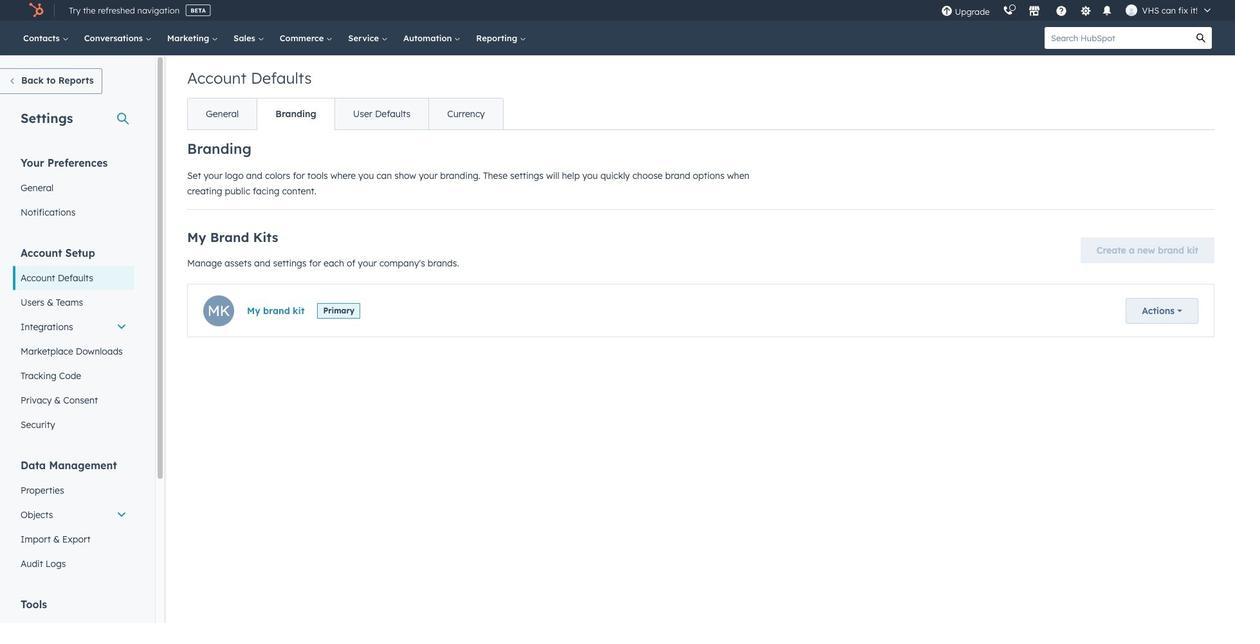Task type: vqa. For each thing, say whether or not it's contained in the screenshot.
Your Preferences element
yes



Task type: describe. For each thing, give the bounding box(es) containing it.
Search HubSpot search field
[[1045, 27, 1191, 49]]

marketplaces image
[[1029, 6, 1040, 17]]

data management element
[[13, 458, 135, 576]]



Task type: locate. For each thing, give the bounding box(es) containing it.
jer mill image
[[1126, 5, 1138, 16]]

account setup element
[[13, 246, 135, 437]]

navigation
[[187, 98, 504, 130]]

your preferences element
[[13, 156, 135, 225]]

menu
[[935, 0, 1220, 21]]



